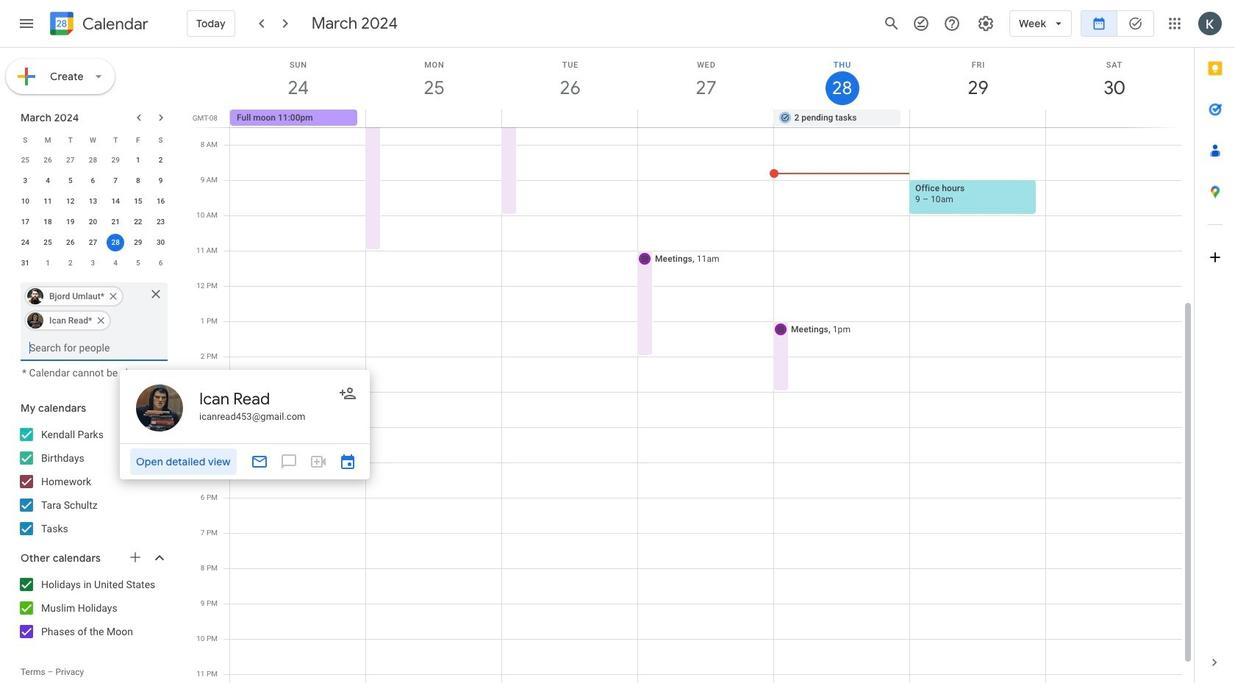 Task type: locate. For each thing, give the bounding box(es) containing it.
february 28 element
[[84, 152, 102, 169]]

cell inside march 2024 grid
[[104, 232, 127, 253]]

april 6 element
[[152, 254, 170, 272]]

24 element
[[16, 234, 34, 252]]

february 26 element
[[39, 152, 57, 169]]

row
[[224, 110, 1194, 127], [14, 129, 172, 150], [14, 150, 172, 171], [14, 171, 172, 191], [14, 191, 172, 212], [14, 212, 172, 232], [14, 232, 172, 253], [14, 253, 172, 274]]

my calendars list
[[3, 423, 182, 541]]

23 element
[[152, 213, 170, 231]]

None search field
[[0, 277, 182, 379]]

Search for people text field
[[29, 335, 159, 361]]

bjord umlaut, selected option
[[24, 285, 124, 308]]

settings menu image
[[978, 15, 995, 32]]

february 25 element
[[16, 152, 34, 169]]

april 1 element
[[39, 254, 57, 272]]

grid
[[188, 48, 1194, 683]]

2 element
[[152, 152, 170, 169]]

6 element
[[84, 172, 102, 190]]

cell
[[366, 110, 502, 127], [502, 110, 638, 127], [638, 110, 774, 127], [910, 110, 1046, 127], [1046, 110, 1182, 127], [104, 232, 127, 253]]

5 element
[[62, 172, 79, 190]]

information card element
[[120, 370, 370, 480]]

9 element
[[152, 172, 170, 190]]

11 element
[[39, 193, 57, 210]]

april 2 element
[[62, 254, 79, 272]]

heading
[[79, 15, 148, 33]]

10 element
[[16, 193, 34, 210]]

other calendars list
[[3, 573, 182, 644]]

19 element
[[62, 213, 79, 231]]

row group
[[14, 150, 172, 274]]

tab list
[[1195, 48, 1236, 642]]

calendar element
[[47, 9, 148, 41]]

18 element
[[39, 213, 57, 231]]

21 element
[[107, 213, 124, 231]]

26 element
[[62, 234, 79, 252]]



Task type: describe. For each thing, give the bounding box(es) containing it.
28, today element
[[107, 234, 124, 252]]

20 element
[[84, 213, 102, 231]]

february 29 element
[[107, 152, 124, 169]]

12 element
[[62, 193, 79, 210]]

22 element
[[129, 213, 147, 231]]

7 element
[[107, 172, 124, 190]]

ican read, selected option
[[24, 309, 111, 332]]

13 element
[[84, 193, 102, 210]]

8 element
[[129, 172, 147, 190]]

17 element
[[16, 213, 34, 231]]

15 element
[[129, 193, 147, 210]]

31 element
[[16, 254, 34, 272]]

april 5 element
[[129, 254, 147, 272]]

1 element
[[129, 152, 147, 169]]

14 element
[[107, 193, 124, 210]]

heading inside calendar "element"
[[79, 15, 148, 33]]

april 4 element
[[107, 254, 124, 272]]

3 element
[[16, 172, 34, 190]]

4 element
[[39, 172, 57, 190]]

march 2024 grid
[[14, 129, 172, 274]]

main drawer image
[[18, 15, 35, 32]]

february 27 element
[[62, 152, 79, 169]]

27 element
[[84, 234, 102, 252]]

april 3 element
[[84, 254, 102, 272]]

selected people list box
[[21, 282, 144, 335]]

16 element
[[152, 193, 170, 210]]

30 element
[[152, 234, 170, 252]]

29 element
[[129, 234, 147, 252]]

25 element
[[39, 234, 57, 252]]



Task type: vqa. For each thing, say whether or not it's contained in the screenshot.
2 element
yes



